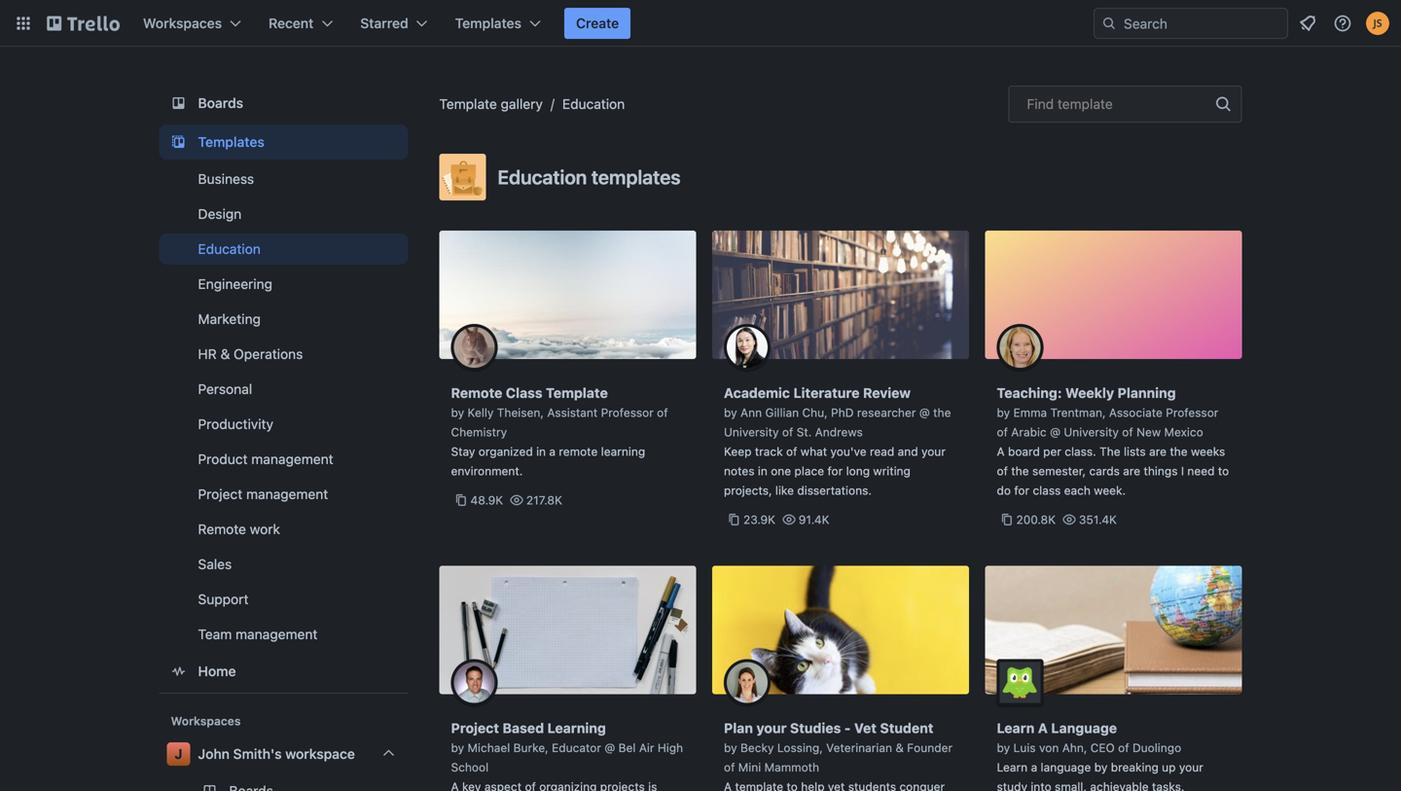 Task type: locate. For each thing, give the bounding box(es) containing it.
lossing,
[[778, 741, 823, 755]]

0 horizontal spatial a
[[549, 445, 556, 459]]

project inside the project based learning by michael burke, educator @ bel air high school
[[451, 720, 499, 736]]

professor up the learning
[[601, 406, 654, 420]]

teaching: weekly planning by emma trentman, associate professor of arabic @ university of new mexico a board per class. the lists are the weeks of the semester, cards are things i need to do for class each week.
[[997, 385, 1230, 497]]

ann
[[741, 406, 762, 420]]

1 horizontal spatial project
[[451, 720, 499, 736]]

each
[[1065, 484, 1091, 497]]

0 vertical spatial template
[[440, 96, 497, 112]]

of left arabic
[[997, 425, 1009, 439]]

tasks.
[[1153, 780, 1185, 791]]

project down product
[[198, 486, 243, 502]]

1 horizontal spatial remote
[[451, 385, 503, 401]]

2 vertical spatial management
[[236, 626, 318, 643]]

2 vertical spatial the
[[1012, 464, 1030, 478]]

1 vertical spatial management
[[246, 486, 328, 502]]

0 vertical spatial a
[[549, 445, 556, 459]]

becky lossing, veterinarian & founder of mini mammoth image
[[724, 660, 771, 706]]

professor for template
[[601, 406, 654, 420]]

of left mini
[[724, 761, 735, 774]]

by up school
[[451, 741, 465, 755]]

in
[[536, 445, 546, 459], [758, 464, 768, 478]]

to
[[1219, 464, 1230, 478]]

project for project management
[[198, 486, 243, 502]]

for
[[828, 464, 843, 478], [1015, 484, 1030, 497]]

education down gallery
[[498, 165, 587, 188]]

of
[[657, 406, 668, 420], [783, 425, 794, 439], [997, 425, 1009, 439], [1123, 425, 1134, 439], [787, 445, 798, 459], [997, 464, 1009, 478], [1119, 741, 1130, 755], [724, 761, 735, 774]]

board image
[[167, 92, 190, 115]]

0 vertical spatial learn
[[997, 720, 1035, 736]]

by inside teaching: weekly planning by emma trentman, associate professor of arabic @ university of new mexico a board per class. the lists are the weeks of the semester, cards are things i need to do for class each week.
[[997, 406, 1011, 420]]

91.4k
[[799, 513, 830, 527]]

achievable
[[1091, 780, 1149, 791]]

Find template field
[[1009, 86, 1243, 123]]

emma trentman, associate professor of arabic @ university of new mexico image
[[997, 324, 1044, 371]]

operations
[[234, 346, 303, 362]]

educator
[[552, 741, 602, 755]]

a left remote
[[549, 445, 556, 459]]

1 vertical spatial the
[[1170, 445, 1188, 459]]

language
[[1041, 761, 1092, 774]]

education templates
[[498, 165, 681, 188]]

templates up "business"
[[198, 134, 265, 150]]

1 horizontal spatial a
[[1039, 720, 1048, 736]]

1 horizontal spatial templates
[[455, 15, 522, 31]]

by inside academic literature review by ann gillian chu, phd researcher @ the university of st. andrews keep track of what you've read and your notes in one place for long writing projects, like dissertations.
[[724, 406, 738, 420]]

for inside academic literature review by ann gillian chu, phd researcher @ the university of st. andrews keep track of what you've read and your notes in one place for long writing projects, like dissertations.
[[828, 464, 843, 478]]

workspaces up the board image
[[143, 15, 222, 31]]

smith's
[[233, 746, 282, 762]]

management for product management
[[252, 451, 334, 467]]

university up class.
[[1064, 425, 1119, 439]]

team management link
[[159, 619, 408, 650]]

into
[[1031, 780, 1052, 791]]

1 learn from the top
[[997, 720, 1035, 736]]

templates link
[[159, 125, 408, 160]]

management inside 'link'
[[246, 486, 328, 502]]

& right hr
[[221, 346, 230, 362]]

0 vertical spatial workspaces
[[143, 15, 222, 31]]

study
[[997, 780, 1028, 791]]

1 horizontal spatial your
[[922, 445, 946, 459]]

of up do
[[997, 464, 1009, 478]]

48.9k
[[471, 494, 503, 507]]

1 vertical spatial templates
[[198, 134, 265, 150]]

university down the ann
[[724, 425, 779, 439]]

0 horizontal spatial your
[[757, 720, 787, 736]]

1 horizontal spatial for
[[1015, 484, 1030, 497]]

project based learning by michael burke, educator @ bel air high school
[[451, 720, 683, 774]]

template gallery
[[440, 96, 543, 112]]

remote work
[[198, 521, 280, 537]]

1 university from the left
[[724, 425, 779, 439]]

professor inside teaching: weekly planning by emma trentman, associate professor of arabic @ university of new mexico a board per class. the lists are the weeks of the semester, cards are things i need to do for class each week.
[[1166, 406, 1219, 420]]

0 horizontal spatial a
[[997, 445, 1005, 459]]

2 vertical spatial your
[[1180, 761, 1204, 774]]

planning
[[1118, 385, 1177, 401]]

2 vertical spatial @
[[605, 741, 616, 755]]

small,
[[1055, 780, 1087, 791]]

your right up
[[1180, 761, 1204, 774]]

0 horizontal spatial the
[[934, 406, 952, 420]]

a left board
[[997, 445, 1005, 459]]

remote up kelly
[[451, 385, 503, 401]]

@ up per
[[1050, 425, 1061, 439]]

&
[[221, 346, 230, 362], [896, 741, 904, 755]]

1 horizontal spatial a
[[1032, 761, 1038, 774]]

teaching:
[[997, 385, 1063, 401]]

management down productivity 'link'
[[252, 451, 334, 467]]

university for teaching:
[[1064, 425, 1119, 439]]

2 horizontal spatial your
[[1180, 761, 1204, 774]]

learn
[[997, 720, 1035, 736], [997, 761, 1028, 774]]

in right organized
[[536, 445, 546, 459]]

0 vertical spatial project
[[198, 486, 243, 502]]

for right do
[[1015, 484, 1030, 497]]

management down the support link
[[236, 626, 318, 643]]

template
[[440, 96, 497, 112], [546, 385, 608, 401]]

@ left the bel
[[605, 741, 616, 755]]

education link
[[563, 96, 625, 112], [159, 234, 408, 265]]

0 horizontal spatial in
[[536, 445, 546, 459]]

1 professor from the left
[[601, 406, 654, 420]]

0 vertical spatial in
[[536, 445, 546, 459]]

university inside teaching: weekly planning by emma trentman, associate professor of arabic @ university of new mexico a board per class. the lists are the weeks of the semester, cards are things i need to do for class each week.
[[1064, 425, 1119, 439]]

education icon image
[[440, 154, 486, 201]]

0 vertical spatial are
[[1150, 445, 1167, 459]]

your right and
[[922, 445, 946, 459]]

23.9k
[[744, 513, 776, 527]]

1 horizontal spatial in
[[758, 464, 768, 478]]

of up the lists
[[1123, 425, 1134, 439]]

in left one
[[758, 464, 768, 478]]

learn a language by luis von ahn, ceo of duolingo learn a language by breaking up your study into small, achievable tasks.
[[997, 720, 1204, 791]]

@ inside teaching: weekly planning by emma trentman, associate professor of arabic @ university of new mexico a board per class. the lists are the weeks of the semester, cards are things i need to do for class each week.
[[1050, 425, 1061, 439]]

boards
[[198, 95, 243, 111]]

design
[[198, 206, 242, 222]]

a up into
[[1032, 761, 1038, 774]]

templates up template gallery link
[[455, 15, 522, 31]]

1 horizontal spatial @
[[920, 406, 931, 420]]

by for academic
[[724, 406, 738, 420]]

based
[[503, 720, 544, 736]]

marketing link
[[159, 304, 408, 335]]

in inside academic literature review by ann gillian chu, phd researcher @ the university of st. andrews keep track of what you've read and your notes in one place for long writing projects, like dissertations.
[[758, 464, 768, 478]]

of inside plan your studies - vet student by becky lossing, veterinarian & founder of mini mammoth
[[724, 761, 735, 774]]

vet
[[855, 720, 877, 736]]

by left emma
[[997, 406, 1011, 420]]

1 vertical spatial a
[[1032, 761, 1038, 774]]

arabic
[[1012, 425, 1047, 439]]

product management
[[198, 451, 334, 467]]

0 vertical spatial templates
[[455, 15, 522, 31]]

by left luis
[[997, 741, 1011, 755]]

0 horizontal spatial project
[[198, 486, 243, 502]]

0 horizontal spatial templates
[[198, 134, 265, 150]]

gillian
[[766, 406, 799, 420]]

need
[[1188, 464, 1215, 478]]

bel
[[619, 741, 636, 755]]

remote up sales
[[198, 521, 246, 537]]

professor inside the remote class template by kelly theisen, assistant professor of chemistry stay organized in a remote learning environment.
[[601, 406, 654, 420]]

by for remote
[[451, 406, 465, 420]]

remote inside the remote class template by kelly theisen, assistant professor of chemistry stay organized in a remote learning environment.
[[451, 385, 503, 401]]

1 vertical spatial project
[[451, 720, 499, 736]]

template up assistant
[[546, 385, 608, 401]]

0 horizontal spatial template
[[440, 96, 497, 112]]

0 vertical spatial your
[[922, 445, 946, 459]]

place
[[795, 464, 825, 478]]

1 vertical spatial learn
[[997, 761, 1028, 774]]

are up things
[[1150, 445, 1167, 459]]

project inside 'link'
[[198, 486, 243, 502]]

0 horizontal spatial @
[[605, 741, 616, 755]]

workspaces up john
[[171, 715, 241, 728]]

0 horizontal spatial &
[[221, 346, 230, 362]]

open information menu image
[[1334, 14, 1353, 33]]

by down plan
[[724, 741, 738, 755]]

1 vertical spatial a
[[1039, 720, 1048, 736]]

0 vertical spatial management
[[252, 451, 334, 467]]

find template
[[1028, 96, 1113, 112]]

education up engineering
[[198, 241, 261, 257]]

remote for remote work
[[198, 521, 246, 537]]

chemistry
[[451, 425, 507, 439]]

1 vertical spatial workspaces
[[171, 715, 241, 728]]

of inside learn a language by luis von ahn, ceo of duolingo learn a language by breaking up your study into small, achievable tasks.
[[1119, 741, 1130, 755]]

by left kelly
[[451, 406, 465, 420]]

0 vertical spatial a
[[997, 445, 1005, 459]]

0 vertical spatial education
[[563, 96, 625, 112]]

search image
[[1102, 16, 1118, 31]]

1 horizontal spatial professor
[[1166, 406, 1219, 420]]

learn up luis
[[997, 720, 1035, 736]]

1 vertical spatial template
[[546, 385, 608, 401]]

2 professor from the left
[[1166, 406, 1219, 420]]

2 horizontal spatial @
[[1050, 425, 1061, 439]]

1 horizontal spatial university
[[1064, 425, 1119, 439]]

sales link
[[159, 549, 408, 580]]

0 horizontal spatial remote
[[198, 521, 246, 537]]

michael
[[468, 741, 510, 755]]

board
[[1009, 445, 1041, 459]]

2 vertical spatial education
[[198, 241, 261, 257]]

1 vertical spatial education
[[498, 165, 587, 188]]

your inside plan your studies - vet student by becky lossing, veterinarian & founder of mini mammoth
[[757, 720, 787, 736]]

the right researcher
[[934, 406, 952, 420]]

1 horizontal spatial template
[[546, 385, 608, 401]]

by down ceo
[[1095, 761, 1108, 774]]

0 notifications image
[[1297, 12, 1320, 35]]

learn up study
[[997, 761, 1028, 774]]

template left gallery
[[440, 96, 497, 112]]

1 vertical spatial &
[[896, 741, 904, 755]]

school
[[451, 761, 489, 774]]

1 vertical spatial remote
[[198, 521, 246, 537]]

university inside academic literature review by ann gillian chu, phd researcher @ the university of st. andrews keep track of what you've read and your notes in one place for long writing projects, like dissertations.
[[724, 425, 779, 439]]

week.
[[1094, 484, 1126, 497]]

351.4k
[[1080, 513, 1118, 527]]

0 horizontal spatial professor
[[601, 406, 654, 420]]

2 university from the left
[[1064, 425, 1119, 439]]

of left the ann
[[657, 406, 668, 420]]

for up dissertations.
[[828, 464, 843, 478]]

associate
[[1110, 406, 1163, 420]]

management for project management
[[246, 486, 328, 502]]

mexico
[[1165, 425, 1204, 439]]

@ inside academic literature review by ann gillian chu, phd researcher @ the university of st. andrews keep track of what you've read and your notes in one place for long writing projects, like dissertations.
[[920, 406, 931, 420]]

education link up engineering link
[[159, 234, 408, 265]]

0 horizontal spatial university
[[724, 425, 779, 439]]

template board image
[[167, 130, 190, 154]]

1 vertical spatial for
[[1015, 484, 1030, 497]]

by inside the project based learning by michael burke, educator @ bel air high school
[[451, 741, 465, 755]]

andrews
[[815, 425, 863, 439]]

Search field
[[1118, 9, 1288, 38]]

chu,
[[803, 406, 828, 420]]

create
[[576, 15, 619, 31]]

support link
[[159, 584, 408, 615]]

workspaces inside popup button
[[143, 15, 222, 31]]

plan your studies - vet student by becky lossing, veterinarian & founder of mini mammoth
[[724, 720, 953, 774]]

0 vertical spatial the
[[934, 406, 952, 420]]

@ right researcher
[[920, 406, 931, 420]]

education link right gallery
[[563, 96, 625, 112]]

the up i
[[1170, 445, 1188, 459]]

a up von
[[1039, 720, 1048, 736]]

1 vertical spatial your
[[757, 720, 787, 736]]

& down student
[[896, 741, 904, 755]]

1 vertical spatial in
[[758, 464, 768, 478]]

by
[[451, 406, 465, 420], [724, 406, 738, 420], [997, 406, 1011, 420], [451, 741, 465, 755], [724, 741, 738, 755], [997, 741, 1011, 755], [1095, 761, 1108, 774]]

boards link
[[159, 86, 408, 121]]

air
[[639, 741, 655, 755]]

1 vertical spatial education link
[[159, 234, 408, 265]]

are down the lists
[[1124, 464, 1141, 478]]

0 vertical spatial remote
[[451, 385, 503, 401]]

and
[[898, 445, 919, 459]]

0 vertical spatial for
[[828, 464, 843, 478]]

your inside academic literature review by ann gillian chu, phd researcher @ the university of st. andrews keep track of what you've read and your notes in one place for long writing projects, like dissertations.
[[922, 445, 946, 459]]

1 vertical spatial @
[[1050, 425, 1061, 439]]

of right ceo
[[1119, 741, 1130, 755]]

by left the ann
[[724, 406, 738, 420]]

organized
[[479, 445, 533, 459]]

1 vertical spatial are
[[1124, 464, 1141, 478]]

professor up mexico
[[1166, 406, 1219, 420]]

by inside the remote class template by kelly theisen, assistant professor of chemistry stay organized in a remote learning environment.
[[451, 406, 465, 420]]

0 vertical spatial @
[[920, 406, 931, 420]]

education right gallery
[[563, 96, 625, 112]]

the down board
[[1012, 464, 1030, 478]]

0 horizontal spatial for
[[828, 464, 843, 478]]

your up becky
[[757, 720, 787, 736]]

1 horizontal spatial education link
[[563, 96, 625, 112]]

by for learn
[[997, 741, 1011, 755]]

management down product management link
[[246, 486, 328, 502]]

read
[[870, 445, 895, 459]]

1 horizontal spatial &
[[896, 741, 904, 755]]

of left the st.
[[783, 425, 794, 439]]

2 horizontal spatial the
[[1170, 445, 1188, 459]]

project up michael
[[451, 720, 499, 736]]

project for project based learning by michael burke, educator @ bel air high school
[[451, 720, 499, 736]]

remote
[[451, 385, 503, 401], [198, 521, 246, 537]]



Task type: vqa. For each thing, say whether or not it's contained in the screenshot.
Template Kanban Template
no



Task type: describe. For each thing, give the bounding box(es) containing it.
ann gillian chu, phd researcher @ the university of st. andrews image
[[724, 324, 771, 371]]

template inside the remote class template by kelly theisen, assistant professor of chemistry stay organized in a remote learning environment.
[[546, 385, 608, 401]]

your inside learn a language by luis von ahn, ceo of duolingo learn a language by breaking up your study into small, achievable tasks.
[[1180, 761, 1204, 774]]

learning
[[548, 720, 606, 736]]

class.
[[1065, 445, 1097, 459]]

find
[[1028, 96, 1054, 112]]

of inside the remote class template by kelly theisen, assistant professor of chemistry stay organized in a remote learning environment.
[[657, 406, 668, 420]]

assistant
[[547, 406, 598, 420]]

long
[[847, 464, 870, 478]]

mammoth
[[765, 761, 820, 774]]

2 learn from the top
[[997, 761, 1028, 774]]

hr & operations link
[[159, 339, 408, 370]]

engineering
[[198, 276, 273, 292]]

von
[[1040, 741, 1060, 755]]

1 horizontal spatial the
[[1012, 464, 1030, 478]]

semester,
[[1033, 464, 1087, 478]]

business
[[198, 171, 254, 187]]

0 vertical spatial &
[[221, 346, 230, 362]]

professor for planning
[[1166, 406, 1219, 420]]

notes
[[724, 464, 755, 478]]

217.8k
[[527, 494, 563, 507]]

of left "what"
[[787, 445, 798, 459]]

remote work link
[[159, 514, 408, 545]]

class
[[1033, 484, 1061, 497]]

the
[[1100, 445, 1121, 459]]

trentman,
[[1051, 406, 1106, 420]]

duolingo
[[1133, 741, 1182, 755]]

emma
[[1014, 406, 1048, 420]]

personal link
[[159, 374, 408, 405]]

primary element
[[0, 0, 1402, 47]]

templates inside popup button
[[455, 15, 522, 31]]

high
[[658, 741, 683, 755]]

0 horizontal spatial are
[[1124, 464, 1141, 478]]

j
[[175, 746, 183, 762]]

like
[[776, 484, 794, 497]]

by inside plan your studies - vet student by becky lossing, veterinarian & founder of mini mammoth
[[724, 741, 738, 755]]

-
[[845, 720, 851, 736]]

remote class template by kelly theisen, assistant professor of chemistry stay organized in a remote learning environment.
[[451, 385, 668, 478]]

academic
[[724, 385, 790, 401]]

the inside academic literature review by ann gillian chu, phd researcher @ the university of st. andrews keep track of what you've read and your notes in one place for long writing projects, like dissertations.
[[934, 406, 952, 420]]

do
[[997, 484, 1011, 497]]

university for academic
[[724, 425, 779, 439]]

keep
[[724, 445, 752, 459]]

writing
[[874, 464, 911, 478]]

recent button
[[257, 8, 345, 39]]

1 horizontal spatial are
[[1150, 445, 1167, 459]]

engineering link
[[159, 269, 408, 300]]

phd
[[831, 406, 854, 420]]

home
[[198, 663, 236, 680]]

product management link
[[159, 444, 408, 475]]

back to home image
[[47, 8, 120, 39]]

a inside teaching: weekly planning by emma trentman, associate professor of arabic @ university of new mexico a board per class. the lists are the weeks of the semester, cards are things i need to do for class each week.
[[997, 445, 1005, 459]]

luis von ahn, ceo of duolingo image
[[997, 660, 1044, 706]]

0 vertical spatial education link
[[563, 96, 625, 112]]

0 horizontal spatial education link
[[159, 234, 408, 265]]

learning
[[601, 445, 646, 459]]

michael burke, educator @ bel air high school image
[[451, 660, 498, 706]]

what
[[801, 445, 828, 459]]

one
[[771, 464, 792, 478]]

hr & operations
[[198, 346, 303, 362]]

language
[[1052, 720, 1118, 736]]

project management link
[[159, 479, 408, 510]]

review
[[863, 385, 911, 401]]

template gallery link
[[440, 96, 543, 112]]

becky
[[741, 741, 774, 755]]

literature
[[794, 385, 860, 401]]

burke,
[[514, 741, 549, 755]]

hr
[[198, 346, 217, 362]]

dissertations.
[[798, 484, 872, 497]]

workspace
[[286, 746, 355, 762]]

template
[[1058, 96, 1113, 112]]

remote for remote class template by kelly theisen, assistant professor of chemistry stay organized in a remote learning environment.
[[451, 385, 503, 401]]

@ inside the project based learning by michael burke, educator @ bel air high school
[[605, 741, 616, 755]]

gallery
[[501, 96, 543, 112]]

stay
[[451, 445, 475, 459]]

& inside plan your studies - vet student by becky lossing, veterinarian & founder of mini mammoth
[[896, 741, 904, 755]]

luis
[[1014, 741, 1036, 755]]

for inside teaching: weekly planning by emma trentman, associate professor of arabic @ university of new mexico a board per class. the lists are the weeks of the semester, cards are things i need to do for class each week.
[[1015, 484, 1030, 497]]

home link
[[159, 654, 408, 689]]

in inside the remote class template by kelly theisen, assistant professor of chemistry stay organized in a remote learning environment.
[[536, 445, 546, 459]]

weekly
[[1066, 385, 1115, 401]]

per
[[1044, 445, 1062, 459]]

home image
[[167, 660, 190, 683]]

a inside learn a language by luis von ahn, ceo of duolingo learn a language by breaking up your study into small, achievable tasks.
[[1032, 761, 1038, 774]]

project management
[[198, 486, 328, 502]]

founder
[[908, 741, 953, 755]]

personal
[[198, 381, 252, 397]]

workspaces button
[[131, 8, 253, 39]]

you've
[[831, 445, 867, 459]]

new
[[1137, 425, 1162, 439]]

researcher
[[857, 406, 916, 420]]

ceo
[[1091, 741, 1115, 755]]

work
[[250, 521, 280, 537]]

productivity link
[[159, 409, 408, 440]]

mini
[[739, 761, 762, 774]]

lists
[[1124, 445, 1147, 459]]

veterinarian
[[827, 741, 893, 755]]

plan
[[724, 720, 754, 736]]

john smith (johnsmith38824343) image
[[1367, 12, 1390, 35]]

by for project
[[451, 741, 465, 755]]

a inside learn a language by luis von ahn, ceo of duolingo learn a language by breaking up your study into small, achievable tasks.
[[1039, 720, 1048, 736]]

a inside the remote class template by kelly theisen, assistant professor of chemistry stay organized in a remote learning environment.
[[549, 445, 556, 459]]

management for team management
[[236, 626, 318, 643]]

kelly theisen, assistant professor of chemistry image
[[451, 324, 498, 371]]

by for teaching:
[[997, 406, 1011, 420]]



